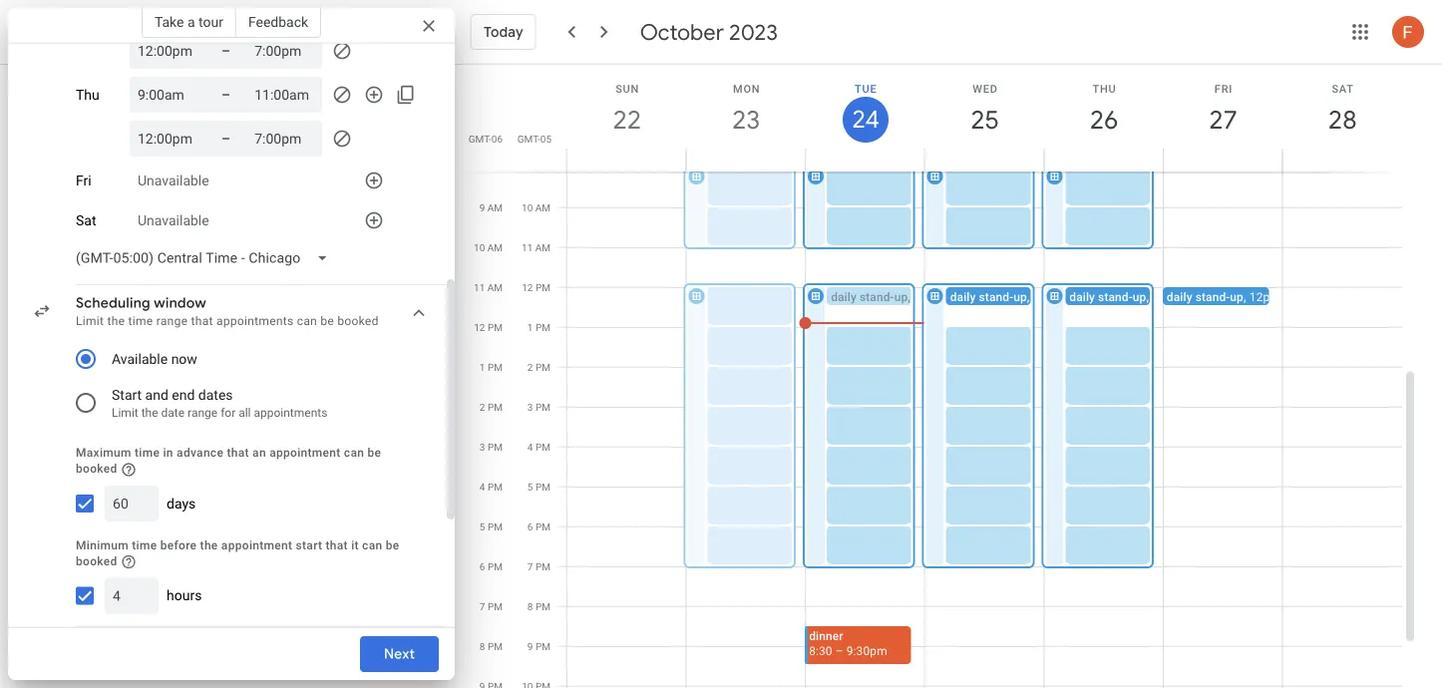 Task type: locate. For each thing, give the bounding box(es) containing it.
the inside minimum time before the appointment start that it can be booked
[[200, 539, 218, 553]]

can inside minimum time before the appointment start that it can be booked
[[362, 539, 383, 553]]

1 vertical spatial 12 pm
[[474, 322, 503, 334]]

–
[[222, 42, 231, 59], [222, 86, 231, 103], [222, 130, 231, 147], [836, 645, 844, 659]]

5 pm
[[528, 481, 551, 493], [480, 521, 503, 533]]

can
[[297, 314, 317, 328], [344, 446, 364, 460], [362, 539, 383, 553]]

8
[[480, 162, 485, 174], [528, 601, 533, 613], [480, 641, 485, 653]]

1 horizontal spatial 11 am
[[522, 242, 551, 254]]

0 horizontal spatial 3 pm
[[480, 442, 503, 454]]

– right start time on thursdays text box
[[222, 86, 231, 103]]

1 horizontal spatial limit
[[112, 406, 138, 420]]

be inside maximum time in advance that an appointment can be booked
[[368, 446, 381, 460]]

gmt- right 06
[[518, 133, 541, 145]]

1
[[528, 322, 533, 334], [480, 362, 485, 374]]

6 pm
[[528, 521, 551, 533], [480, 561, 503, 573]]

0 vertical spatial unavailable
[[138, 172, 209, 189]]

0 horizontal spatial 3
[[480, 442, 485, 454]]

sat inside sat 28
[[1333, 82, 1355, 95]]

8 pm up 9 pm
[[528, 601, 551, 613]]

0 horizontal spatial 12
[[474, 322, 485, 334]]

Maximum days in advance that an appointment can be booked number field
[[113, 486, 151, 522]]

booked for window
[[338, 314, 379, 328]]

0 horizontal spatial 2
[[480, 402, 485, 414]]

appointment right an
[[270, 446, 341, 460]]

friday, october 27 element
[[1201, 97, 1247, 143]]

that down the window
[[191, 314, 213, 328]]

tuesday, october 24, today element
[[843, 97, 889, 143]]

time left in
[[135, 446, 160, 460]]

3 up from the left
[[1133, 290, 1147, 304]]

be for window
[[321, 314, 334, 328]]

0 horizontal spatial 5 pm
[[480, 521, 503, 533]]

2 daily from the left
[[951, 290, 976, 304]]

10
[[522, 202, 533, 214], [474, 242, 485, 254]]

time left 'before'
[[132, 539, 157, 553]]

7 pm
[[528, 561, 551, 573], [480, 601, 503, 613]]

0 horizontal spatial the
[[107, 314, 125, 328]]

1 horizontal spatial 10
[[522, 202, 533, 214]]

stand-
[[860, 290, 895, 304], [979, 290, 1014, 304], [1099, 290, 1133, 304], [1196, 290, 1231, 304]]

2 vertical spatial that
[[326, 539, 348, 553]]

0 horizontal spatial that
[[191, 314, 213, 328]]

0 horizontal spatial 6
[[480, 561, 485, 573]]

2 horizontal spatial be
[[386, 539, 400, 553]]

0 vertical spatial 4 pm
[[528, 442, 551, 454]]

date
[[161, 406, 185, 420]]

0 vertical spatial 2
[[528, 362, 533, 374]]

3 , from the left
[[1147, 290, 1150, 304]]

be
[[321, 314, 334, 328], [368, 446, 381, 460], [386, 539, 400, 553]]

1 vertical spatial 2 pm
[[480, 402, 503, 414]]

0 vertical spatial 5 pm
[[528, 481, 551, 493]]

1 vertical spatial 5 pm
[[480, 521, 503, 533]]

1 vertical spatial 4
[[480, 481, 485, 493]]

0 horizontal spatial 1 pm
[[480, 362, 503, 374]]

tue 24
[[851, 82, 879, 135]]

the right 'before'
[[200, 539, 218, 553]]

range down the window
[[156, 314, 188, 328]]

fri inside fri 27
[[1215, 82, 1234, 95]]

unavailable for fri
[[138, 172, 209, 189]]

0 horizontal spatial gmt-
[[469, 133, 492, 145]]

4 daily from the left
[[1167, 290, 1193, 304]]

1 vertical spatial booked
[[76, 462, 117, 476]]

11 am
[[522, 242, 551, 254], [474, 282, 503, 294]]

8 left 9 pm
[[480, 641, 485, 653]]

4 pm
[[528, 442, 551, 454], [480, 481, 503, 493]]

0 horizontal spatial limit
[[76, 314, 104, 328]]

11
[[522, 242, 533, 254], [474, 282, 485, 294]]

0 vertical spatial 12
[[522, 282, 533, 294]]

thu
[[1093, 82, 1117, 95], [76, 87, 100, 103]]

feedback button
[[236, 6, 321, 38]]

1 vertical spatial that
[[227, 446, 249, 460]]

4 up from the left
[[1231, 290, 1244, 304]]

up
[[895, 290, 908, 304], [1014, 290, 1028, 304], [1133, 290, 1147, 304], [1231, 290, 1244, 304]]

that
[[191, 314, 213, 328], [227, 446, 249, 460], [326, 539, 348, 553]]

now
[[171, 351, 197, 367]]

10 am
[[522, 202, 551, 214], [474, 242, 503, 254]]

hours
[[167, 588, 202, 604]]

0 horizontal spatial 8 pm
[[480, 641, 503, 653]]

1 horizontal spatial 3 pm
[[528, 402, 551, 414]]

wednesday, october 25 element
[[962, 97, 1008, 143]]

start
[[296, 539, 323, 553]]

appointments
[[217, 314, 294, 328], [254, 406, 328, 420]]

sat for sat 28
[[1333, 82, 1355, 95]]

12pm
[[1250, 290, 1281, 304]]

1 vertical spatial 1 pm
[[480, 362, 503, 374]]

appointments up dates
[[217, 314, 294, 328]]

scheduling window limit the time range that appointments can be booked
[[76, 294, 379, 328]]

1 vertical spatial fri
[[76, 172, 92, 189]]

05
[[541, 133, 552, 145]]

the
[[107, 314, 125, 328], [141, 406, 158, 420], [200, 539, 218, 553]]

2 daily stand-up , from the left
[[951, 290, 1033, 304]]

0 horizontal spatial 11 am
[[474, 282, 503, 294]]

8 up 9 pm
[[528, 601, 533, 613]]

0 vertical spatial 3
[[528, 402, 533, 414]]

1 vertical spatial sat
[[76, 212, 96, 229]]

sat
[[1333, 82, 1355, 95], [76, 212, 96, 229]]

1 horizontal spatial 5 pm
[[528, 481, 551, 493]]

1 vertical spatial 10
[[474, 242, 485, 254]]

2 horizontal spatial the
[[200, 539, 218, 553]]

0 horizontal spatial 10 am
[[474, 242, 503, 254]]

8 pm
[[528, 601, 551, 613], [480, 641, 503, 653]]

25 column header
[[925, 65, 1045, 172]]

1 horizontal spatial 7 pm
[[528, 561, 551, 573]]

8 pm left 9 pm
[[480, 641, 503, 653]]

limit down 'start'
[[112, 406, 138, 420]]

22 column header
[[567, 65, 687, 172]]

that inside scheduling window limit the time range that appointments can be booked
[[191, 314, 213, 328]]

booked inside minimum time before the appointment start that it can be booked
[[76, 555, 117, 569]]

thu 26
[[1089, 82, 1118, 136]]

8 down gmt-06
[[480, 162, 485, 174]]

option group
[[68, 337, 411, 425]]

– for end time on thursdays text box
[[222, 86, 231, 103]]

take a tour
[[155, 13, 223, 30]]

8:30
[[809, 645, 833, 659]]

0 horizontal spatial be
[[321, 314, 334, 328]]

1 vertical spatial 7
[[480, 601, 485, 613]]

1 horizontal spatial thu
[[1093, 82, 1117, 95]]

before
[[160, 539, 197, 553]]

1 unavailable from the top
[[138, 172, 209, 189]]

take
[[155, 13, 184, 30]]

2
[[528, 362, 533, 374], [480, 402, 485, 414]]

am
[[488, 162, 503, 174], [536, 162, 551, 174], [488, 202, 503, 214], [536, 202, 551, 214], [488, 242, 503, 254], [536, 242, 551, 254], [488, 282, 503, 294]]

0 vertical spatial range
[[156, 314, 188, 328]]

time inside maximum time in advance that an appointment can be booked
[[135, 446, 160, 460]]

1 vertical spatial 3 pm
[[480, 442, 503, 454]]

time for minimum
[[132, 539, 157, 553]]

4 stand- from the left
[[1196, 290, 1231, 304]]

can inside scheduling window limit the time range that appointments can be booked
[[297, 314, 317, 328]]

2 horizontal spatial that
[[326, 539, 348, 553]]

0 horizontal spatial sat
[[76, 212, 96, 229]]

appointments inside scheduling window limit the time range that appointments can be booked
[[217, 314, 294, 328]]

1 vertical spatial appointments
[[254, 406, 328, 420]]

1 horizontal spatial 5
[[528, 481, 533, 493]]

sat up scheduling
[[76, 212, 96, 229]]

12
[[522, 282, 533, 294], [474, 322, 485, 334]]

gmt- for 05
[[518, 133, 541, 145]]

the inside scheduling window limit the time range that appointments can be booked
[[107, 314, 125, 328]]

fri
[[1215, 82, 1234, 95], [76, 172, 92, 189]]

dates
[[198, 387, 233, 403]]

0 vertical spatial booked
[[338, 314, 379, 328]]

10 am down gmt-05
[[522, 202, 551, 214]]

advance
[[177, 446, 224, 460]]

0 horizontal spatial fri
[[76, 172, 92, 189]]

limit down scheduling
[[76, 314, 104, 328]]

be inside scheduling window limit the time range that appointments can be booked
[[321, 314, 334, 328]]

– right start time on thursdays text field
[[222, 130, 231, 147]]

the down and
[[141, 406, 158, 420]]

available now
[[112, 351, 197, 367]]

1 gmt- from the left
[[469, 133, 492, 145]]

a
[[188, 13, 195, 30]]

the for window
[[107, 314, 125, 328]]

1 horizontal spatial 8 pm
[[528, 601, 551, 613]]

that for window
[[191, 314, 213, 328]]

None field
[[68, 240, 345, 276]]

time
[[128, 314, 153, 328], [135, 446, 160, 460], [132, 539, 157, 553]]

10 down 8 am
[[474, 242, 485, 254]]

1 daily from the left
[[831, 290, 857, 304]]

window
[[154, 294, 206, 312]]

2 unavailable from the top
[[138, 212, 209, 229]]

End time on Wednesdays text field
[[255, 39, 315, 63]]

1 vertical spatial the
[[141, 406, 158, 420]]

gmt- up 8 am
[[469, 133, 492, 145]]

appointments right all
[[254, 406, 328, 420]]

1 horizontal spatial sat
[[1333, 82, 1355, 95]]

0 vertical spatial 7
[[528, 561, 533, 573]]

2 gmt- from the left
[[518, 133, 541, 145]]

9 am down 8 am
[[480, 202, 503, 214]]

range
[[156, 314, 188, 328], [188, 406, 218, 420]]

grid
[[463, 65, 1419, 689]]

28 column header
[[1283, 65, 1403, 172]]

1 horizontal spatial 2
[[528, 362, 533, 374]]

1 vertical spatial 11
[[474, 282, 485, 294]]

appointment left start
[[221, 539, 293, 553]]

1 vertical spatial 5
[[480, 521, 485, 533]]

be inside minimum time before the appointment start that it can be booked
[[386, 539, 400, 553]]

5
[[528, 481, 533, 493], [480, 521, 485, 533]]

time for maximum
[[135, 446, 160, 460]]

Start time on Thursdays text field
[[138, 83, 198, 107]]

2 horizontal spatial daily stand-up ,
[[1070, 290, 1153, 304]]

– right 8:30
[[836, 645, 844, 659]]

booked inside scheduling window limit the time range that appointments can be booked
[[338, 314, 379, 328]]

2 vertical spatial 8
[[480, 641, 485, 653]]

0 horizontal spatial 5
[[480, 521, 485, 533]]

gmt-06
[[469, 133, 503, 145]]

Minimum amount of hours before the start of the appointment that it can be booked number field
[[113, 578, 151, 614]]

booked for time
[[76, 555, 117, 569]]

0 horizontal spatial 7 pm
[[480, 601, 503, 613]]

booked
[[338, 314, 379, 328], [76, 462, 117, 476], [76, 555, 117, 569]]

0 vertical spatial 5
[[528, 481, 533, 493]]

thu up thursday, october 26 element
[[1093, 82, 1117, 95]]

1 pm
[[528, 322, 551, 334], [480, 362, 503, 374]]

time inside minimum time before the appointment start that it can be booked
[[132, 539, 157, 553]]

3 pm
[[528, 402, 551, 414], [480, 442, 503, 454]]

the inside start and end dates limit the date range for all appointments
[[141, 406, 158, 420]]

1 horizontal spatial 6
[[528, 521, 533, 533]]

scheduling
[[76, 294, 150, 312]]

mon 23
[[731, 82, 761, 136]]

limit inside start and end dates limit the date range for all appointments
[[112, 406, 138, 420]]

range down dates
[[188, 406, 218, 420]]

9 am down gmt-05
[[528, 162, 551, 174]]

maximum
[[76, 446, 131, 460]]

monday, october 23 element
[[724, 97, 770, 143]]

gmt- for 06
[[469, 133, 492, 145]]

pm
[[536, 282, 551, 294], [488, 322, 503, 334], [536, 322, 551, 334], [488, 362, 503, 374], [536, 362, 551, 374], [488, 402, 503, 414], [536, 402, 551, 414], [488, 442, 503, 454], [536, 442, 551, 454], [488, 481, 503, 493], [536, 481, 551, 493], [488, 521, 503, 533], [536, 521, 551, 533], [488, 561, 503, 573], [536, 561, 551, 573], [488, 601, 503, 613], [536, 601, 551, 613], [488, 641, 503, 653], [536, 641, 551, 653]]

0 vertical spatial appointment
[[270, 446, 341, 460]]

thursday, october 26 element
[[1082, 97, 1128, 143]]

1 horizontal spatial 1 pm
[[528, 322, 551, 334]]

appointment inside minimum time before the appointment start that it can be booked
[[221, 539, 293, 553]]

0 horizontal spatial 1
[[480, 362, 485, 374]]

thu for thu
[[76, 87, 100, 103]]

days
[[167, 495, 196, 512]]

2 vertical spatial be
[[386, 539, 400, 553]]

that inside minimum time before the appointment start that it can be booked
[[326, 539, 348, 553]]

Start time on Wednesdays text field
[[138, 39, 198, 63]]

0 vertical spatial 11
[[522, 242, 533, 254]]

thu left start time on thursdays text box
[[76, 87, 100, 103]]

1 horizontal spatial 12
[[522, 282, 533, 294]]

7
[[528, 561, 533, 573], [480, 601, 485, 613]]

it
[[351, 539, 359, 553]]

26
[[1089, 103, 1118, 136]]

10 am down 8 am
[[474, 242, 503, 254]]

sat up "saturday, october 28" element
[[1333, 82, 1355, 95]]

the down scheduling
[[107, 314, 125, 328]]

22
[[612, 103, 640, 136]]

0 vertical spatial sat
[[1333, 82, 1355, 95]]

daily
[[831, 290, 857, 304], [951, 290, 976, 304], [1070, 290, 1096, 304], [1167, 290, 1193, 304]]

,
[[908, 290, 911, 304], [1028, 290, 1030, 304], [1147, 290, 1150, 304], [1244, 290, 1247, 304]]

thu inside thu 26
[[1093, 82, 1117, 95]]

1 horizontal spatial that
[[227, 446, 249, 460]]

9
[[528, 162, 533, 174], [480, 202, 485, 214], [528, 641, 533, 653]]

can inside maximum time in advance that an appointment can be booked
[[344, 446, 364, 460]]

23
[[731, 103, 760, 136]]

fri for fri 27
[[1215, 82, 1234, 95]]

1 horizontal spatial 12 pm
[[522, 282, 551, 294]]

1 vertical spatial 1
[[480, 362, 485, 374]]

that left it
[[326, 539, 348, 553]]

1 horizontal spatial gmt-
[[518, 133, 541, 145]]

– inside dinner 8:30 – 9:30pm
[[836, 645, 844, 659]]

1 horizontal spatial fri
[[1215, 82, 1234, 95]]

daily stand-up ,
[[831, 290, 914, 304], [951, 290, 1033, 304], [1070, 290, 1153, 304]]

and
[[145, 387, 168, 403]]

0 horizontal spatial 2 pm
[[480, 402, 503, 414]]

0 vertical spatial 3 pm
[[528, 402, 551, 414]]

time down scheduling
[[128, 314, 153, 328]]

option group containing available now
[[68, 337, 411, 425]]

4
[[528, 442, 533, 454], [480, 481, 485, 493]]

maximum time in advance that an appointment can be booked
[[76, 446, 381, 476]]

0 vertical spatial 12 pm
[[522, 282, 551, 294]]

0 vertical spatial time
[[128, 314, 153, 328]]

28
[[1328, 103, 1356, 136]]

1 horizontal spatial daily stand-up ,
[[951, 290, 1033, 304]]

0 vertical spatial appointments
[[217, 314, 294, 328]]

0 vertical spatial 11 am
[[522, 242, 551, 254]]

that left an
[[227, 446, 249, 460]]

– down tour
[[222, 42, 231, 59]]

10 down gmt-05
[[522, 202, 533, 214]]

1 horizontal spatial be
[[368, 446, 381, 460]]

unavailable
[[138, 172, 209, 189], [138, 212, 209, 229]]

can for time
[[362, 539, 383, 553]]



Task type: vqa. For each thing, say whether or not it's contained in the screenshot.
End time on Thursdays text box
yes



Task type: describe. For each thing, give the bounding box(es) containing it.
1 horizontal spatial 2 pm
[[528, 362, 551, 374]]

october
[[640, 18, 724, 46]]

range inside scheduling window limit the time range that appointments can be booked
[[156, 314, 188, 328]]

appointments inside start and end dates limit the date range for all appointments
[[254, 406, 328, 420]]

0 horizontal spatial 6 pm
[[480, 561, 503, 573]]

that for time
[[326, 539, 348, 553]]

0 vertical spatial 10 am
[[522, 202, 551, 214]]

today button
[[471, 8, 537, 56]]

range inside start and end dates limit the date range for all appointments
[[188, 406, 218, 420]]

9:30pm
[[847, 645, 888, 659]]

start and end dates limit the date range for all appointments
[[112, 387, 328, 420]]

available
[[112, 351, 168, 367]]

3 daily stand-up , from the left
[[1070, 290, 1153, 304]]

can for window
[[297, 314, 317, 328]]

take a tour button
[[142, 6, 236, 38]]

dinner 8:30 – 9:30pm
[[809, 630, 888, 659]]

2 up from the left
[[1014, 290, 1028, 304]]

1 vertical spatial 10 am
[[474, 242, 503, 254]]

end
[[172, 387, 195, 403]]

time inside scheduling window limit the time range that appointments can be booked
[[128, 314, 153, 328]]

1 vertical spatial 12
[[474, 322, 485, 334]]

1 horizontal spatial 7
[[528, 561, 533, 573]]

wed
[[973, 82, 999, 95]]

0 horizontal spatial 10
[[474, 242, 485, 254]]

tour
[[199, 13, 223, 30]]

sun
[[616, 82, 640, 95]]

0 horizontal spatial 11
[[474, 282, 485, 294]]

1 vertical spatial 3
[[480, 442, 485, 454]]

0 vertical spatial 7 pm
[[528, 561, 551, 573]]

sunday, october 22 element
[[605, 97, 650, 143]]

3 stand- from the left
[[1099, 290, 1133, 304]]

fri 27
[[1209, 82, 1237, 136]]

0 horizontal spatial 4
[[480, 481, 485, 493]]

0 vertical spatial 8
[[480, 162, 485, 174]]

06
[[492, 133, 503, 145]]

26 column header
[[1044, 65, 1164, 172]]

25
[[970, 103, 998, 136]]

minimum time before the appointment start that it can be booked
[[76, 539, 400, 569]]

grid containing 22
[[463, 65, 1419, 689]]

0 vertical spatial 10
[[522, 202, 533, 214]]

limit inside scheduling window limit the time range that appointments can be booked
[[76, 314, 104, 328]]

sat for sat
[[76, 212, 96, 229]]

1 vertical spatial 4 pm
[[480, 481, 503, 493]]

be for time
[[386, 539, 400, 553]]

start
[[112, 387, 142, 403]]

the for time
[[200, 539, 218, 553]]

End time on Thursdays text field
[[255, 83, 315, 107]]

0 vertical spatial 8 pm
[[528, 601, 551, 613]]

24
[[851, 104, 879, 135]]

sat 28
[[1328, 82, 1356, 136]]

for
[[221, 406, 236, 420]]

all
[[239, 406, 251, 420]]

0 vertical spatial 4
[[528, 442, 533, 454]]

an
[[253, 446, 266, 460]]

8 am
[[480, 162, 503, 174]]

2 , from the left
[[1028, 290, 1030, 304]]

1 vertical spatial 9 am
[[480, 202, 503, 214]]

4 , from the left
[[1244, 290, 1247, 304]]

2 stand- from the left
[[979, 290, 1014, 304]]

2 vertical spatial 9
[[528, 641, 533, 653]]

daily stand-up , 12pm
[[1167, 290, 1281, 304]]

gmt-05
[[518, 133, 552, 145]]

Start time on Thursdays text field
[[138, 127, 198, 151]]

unavailable for sat
[[138, 212, 209, 229]]

dinner
[[809, 630, 844, 644]]

1 up from the left
[[895, 290, 908, 304]]

appointment inside maximum time in advance that an appointment can be booked
[[270, 446, 341, 460]]

october 2023
[[640, 18, 778, 46]]

23 column header
[[686, 65, 806, 172]]

tue
[[855, 82, 878, 95]]

sun 22
[[612, 82, 640, 136]]

0 vertical spatial 9
[[528, 162, 533, 174]]

that inside maximum time in advance that an appointment can be booked
[[227, 446, 249, 460]]

0 horizontal spatial 7
[[480, 601, 485, 613]]

next
[[384, 646, 415, 664]]

in
[[163, 446, 173, 460]]

– for 'end time on wednesdays' text box
[[222, 42, 231, 59]]

minimum
[[76, 539, 129, 553]]

today
[[484, 23, 524, 41]]

24 column header
[[805, 65, 926, 172]]

1 , from the left
[[908, 290, 911, 304]]

1 vertical spatial 7 pm
[[480, 601, 503, 613]]

0 vertical spatial 6 pm
[[528, 521, 551, 533]]

1 vertical spatial 11 am
[[474, 282, 503, 294]]

0 vertical spatial 1 pm
[[528, 322, 551, 334]]

9 pm
[[528, 641, 551, 653]]

1 stand- from the left
[[860, 290, 895, 304]]

fri for fri
[[76, 172, 92, 189]]

27 column header
[[1163, 65, 1284, 172]]

wed 25
[[970, 82, 999, 136]]

feedback
[[248, 13, 308, 30]]

mon
[[734, 82, 761, 95]]

End time on Thursdays text field
[[255, 127, 315, 151]]

1 daily stand-up , from the left
[[831, 290, 914, 304]]

2023
[[730, 18, 778, 46]]

0 vertical spatial 6
[[528, 521, 533, 533]]

1 vertical spatial 8
[[528, 601, 533, 613]]

1 horizontal spatial 9 am
[[528, 162, 551, 174]]

27
[[1209, 103, 1237, 136]]

1 horizontal spatial 4 pm
[[528, 442, 551, 454]]

3 daily from the left
[[1070, 290, 1096, 304]]

1 horizontal spatial 3
[[528, 402, 533, 414]]

0 vertical spatial 1
[[528, 322, 533, 334]]

1 vertical spatial 9
[[480, 202, 485, 214]]

booked inside maximum time in advance that an appointment can be booked
[[76, 462, 117, 476]]

saturday, october 28 element
[[1320, 97, 1366, 143]]

next button
[[360, 631, 439, 679]]

thu for thu 26
[[1093, 82, 1117, 95]]

– for end time on thursdays text field
[[222, 130, 231, 147]]



